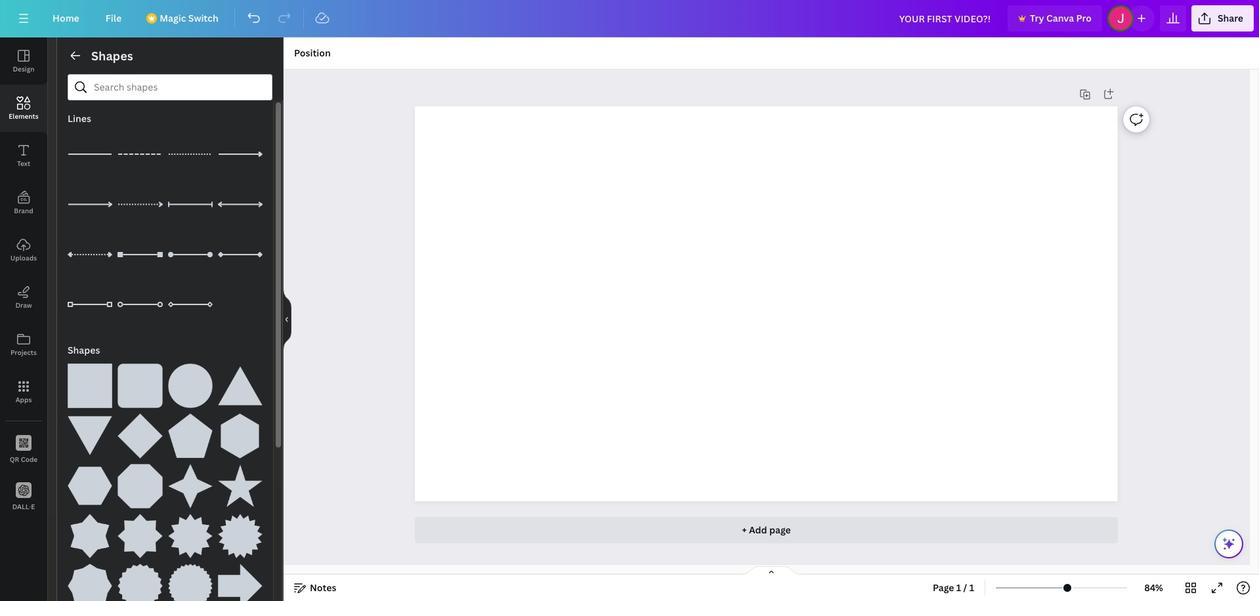 Task type: locate. For each thing, give the bounding box(es) containing it.
group right pentagon image
[[218, 406, 263, 459]]

triangle up image
[[218, 364, 263, 408]]

try canva pro button
[[1008, 5, 1102, 32]]

arrow right image
[[218, 564, 263, 601]]

group left rounded square image
[[68, 356, 112, 408]]

1 horizontal spatial 1
[[969, 582, 974, 594]]

text
[[17, 159, 30, 168]]

group right square image
[[118, 356, 162, 408]]

group right 4-pointed star image
[[218, 456, 263, 509]]

Design title text field
[[889, 5, 1002, 32]]

group right star burst 1 "image" at the bottom of the page
[[218, 506, 263, 559]]

canva assistant image
[[1221, 536, 1237, 552]]

shapes
[[91, 48, 133, 64], [68, 344, 100, 356]]

group left 5-pointed star image
[[168, 456, 213, 509]]

group left the diamond image
[[68, 406, 112, 459]]

add this line to the canvas image
[[68, 132, 112, 177], [118, 132, 162, 177], [168, 132, 213, 177], [218, 132, 263, 177], [68, 182, 112, 227], [118, 182, 162, 227], [168, 182, 213, 227], [218, 182, 263, 227], [68, 232, 112, 277], [118, 232, 162, 277], [168, 232, 213, 277], [218, 232, 263, 277], [68, 282, 112, 327], [118, 282, 162, 327], [168, 282, 213, 327]]

apps
[[16, 395, 32, 404]]

/
[[963, 582, 967, 594]]

84%
[[1144, 582, 1163, 594]]

square image
[[68, 364, 112, 408]]

show pages image
[[740, 566, 803, 576]]

qr code button
[[0, 426, 47, 473]]

group left star burst 1 "image" at the bottom of the page
[[118, 506, 162, 559]]

shapes up square image
[[68, 344, 100, 356]]

group right white circle shape image
[[218, 356, 263, 408]]

page
[[933, 582, 954, 594]]

code
[[21, 455, 38, 464]]

try canva pro
[[1030, 12, 1092, 24]]

rounded square image
[[118, 364, 162, 408]]

pro
[[1076, 12, 1092, 24]]

0 vertical spatial shapes
[[91, 48, 133, 64]]

magic switch
[[160, 12, 218, 24]]

5-pointed star image
[[218, 464, 263, 509]]

1
[[956, 582, 961, 594], [969, 582, 974, 594]]

share
[[1218, 12, 1243, 24]]

design
[[13, 64, 34, 74]]

group left "star burst 2" image
[[168, 506, 213, 559]]

try
[[1030, 12, 1044, 24]]

projects button
[[0, 321, 47, 368]]

+ add page
[[742, 524, 791, 536]]

group left hexagon vertical image
[[168, 406, 213, 459]]

group
[[68, 356, 112, 408], [118, 356, 162, 408], [168, 356, 213, 408], [218, 356, 263, 408], [68, 406, 112, 459], [118, 406, 162, 459], [168, 406, 213, 459], [218, 406, 263, 459], [68, 456, 112, 509], [118, 456, 162, 509], [168, 456, 213, 509], [218, 456, 263, 509], [68, 506, 112, 559], [118, 506, 162, 559], [168, 506, 213, 559], [218, 506, 263, 559], [68, 556, 112, 601], [118, 556, 162, 601], [168, 556, 213, 601], [218, 556, 263, 601]]

1 right /
[[969, 582, 974, 594]]

draw button
[[0, 274, 47, 321]]

1 vertical spatial shapes
[[68, 344, 100, 356]]

group right star burst 4 image
[[218, 556, 263, 601]]

star burst 1 image
[[168, 514, 213, 559]]

text button
[[0, 132, 47, 179]]

star burst 3 image
[[118, 564, 162, 601]]

page
[[769, 524, 791, 536]]

1 1 from the left
[[956, 582, 961, 594]]

0 horizontal spatial 1
[[956, 582, 961, 594]]

uploads button
[[0, 226, 47, 274]]

brand
[[14, 206, 33, 215]]

shapes down file popup button
[[91, 48, 133, 64]]

1 left /
[[956, 582, 961, 594]]

8-pointed star image
[[118, 514, 162, 559]]

triangle down image
[[68, 414, 112, 459]]

hide image
[[283, 288, 291, 351]]

draw
[[15, 301, 32, 310]]

group left star burst 4 image
[[118, 556, 162, 601]]

qr
[[10, 455, 19, 464]]



Task type: vqa. For each thing, say whether or not it's contained in the screenshot.
Star Burst 3 image on the bottom of the page
yes



Task type: describe. For each thing, give the bounding box(es) containing it.
star burst 2 image
[[218, 514, 263, 559]]

lines
[[68, 112, 91, 125]]

file button
[[95, 5, 132, 32]]

Search shapes search field
[[94, 75, 246, 100]]

2 1 from the left
[[969, 582, 974, 594]]

add
[[749, 524, 767, 536]]

dall·e
[[12, 502, 35, 511]]

home
[[53, 12, 79, 24]]

6-pointed star image
[[68, 514, 112, 559]]

apps button
[[0, 368, 47, 416]]

elements button
[[0, 85, 47, 132]]

group left 8-pointed star image
[[68, 506, 112, 559]]

page 1 / 1
[[933, 582, 974, 594]]

side panel tab list
[[0, 37, 47, 521]]

position button
[[289, 43, 336, 64]]

projects
[[10, 348, 37, 357]]

magic
[[160, 12, 186, 24]]

home link
[[42, 5, 90, 32]]

dall·e button
[[0, 473, 47, 521]]

magic switch button
[[137, 5, 229, 32]]

group left octagon image
[[68, 456, 112, 509]]

canva
[[1046, 12, 1074, 24]]

+
[[742, 524, 747, 536]]

8-pointed star inflated image
[[68, 564, 112, 601]]

group left star burst 3 image
[[68, 556, 112, 601]]

group left triangle up image
[[168, 356, 213, 408]]

+ add page button
[[415, 517, 1118, 544]]

star burst 4 image
[[168, 564, 213, 601]]

main menu bar
[[0, 0, 1259, 37]]

switch
[[188, 12, 218, 24]]

notes
[[310, 582, 336, 594]]

4-pointed star image
[[168, 464, 213, 509]]

notes button
[[289, 578, 342, 599]]

group right triangle down image
[[118, 406, 162, 459]]

file
[[106, 12, 122, 24]]

elements
[[9, 112, 39, 121]]

hexagon vertical image
[[218, 414, 263, 459]]

group left 4-pointed star image
[[118, 456, 162, 509]]

position
[[294, 47, 331, 59]]

qr code
[[10, 455, 38, 464]]

group left arrow right image
[[168, 556, 213, 601]]

pentagon image
[[168, 414, 213, 459]]

white circle shape image
[[168, 364, 213, 408]]

diamond image
[[118, 414, 162, 459]]

84% button
[[1132, 578, 1175, 599]]

hexagon horizontal image
[[68, 464, 112, 509]]

share button
[[1191, 5, 1254, 32]]

brand button
[[0, 179, 47, 226]]

uploads
[[10, 253, 37, 263]]

octagon image
[[118, 464, 162, 509]]

design button
[[0, 37, 47, 85]]



